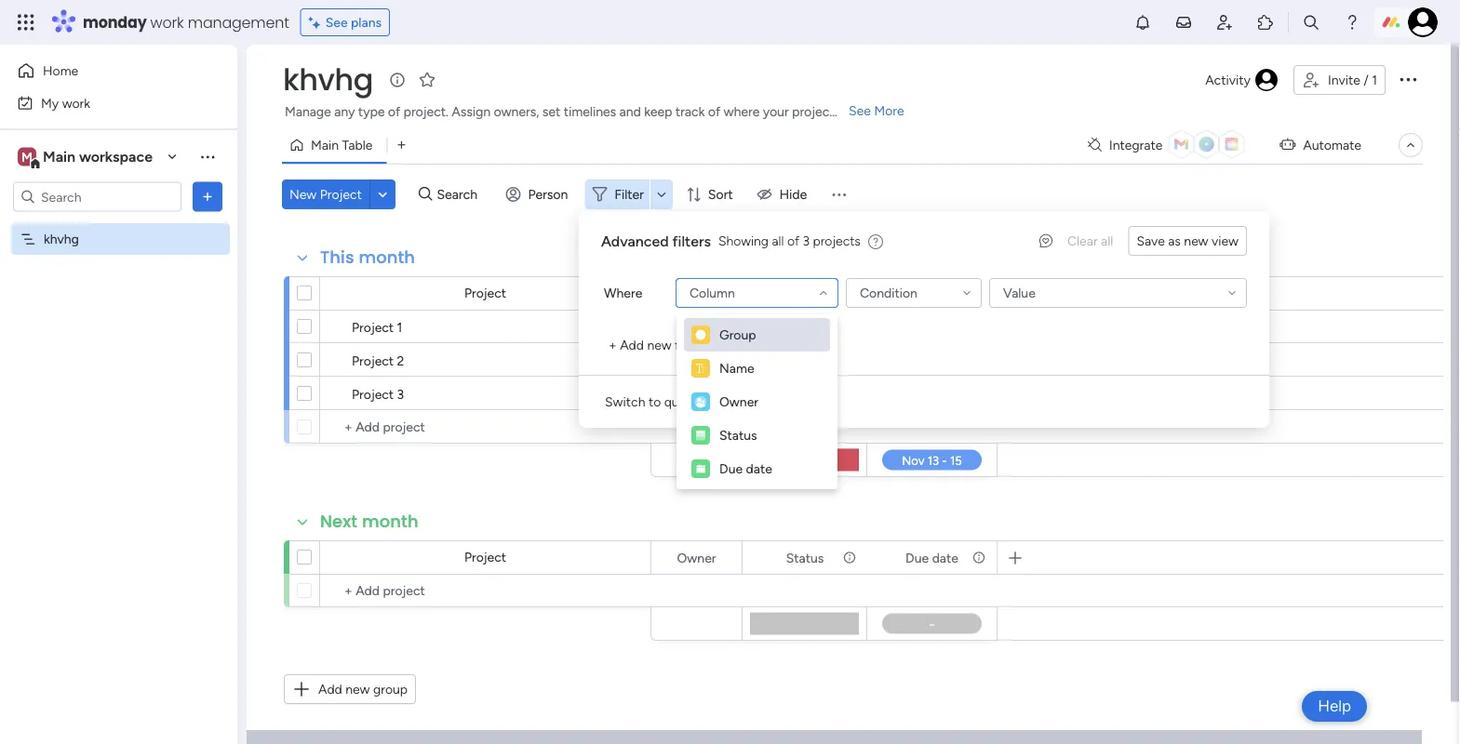 Task type: describe. For each thing, give the bounding box(es) containing it.
person button
[[498, 180, 579, 209]]

table
[[342, 137, 373, 153]]

save
[[1137, 233, 1165, 249]]

new for view
[[1184, 233, 1208, 249]]

name
[[719, 361, 754, 376]]

to
[[649, 394, 661, 410]]

plans
[[351, 14, 382, 30]]

1 owner field from the top
[[672, 283, 721, 304]]

switch to quick filters button
[[597, 387, 739, 417]]

working
[[766, 320, 814, 335]]

2 + add project text field from the top
[[329, 580, 642, 602]]

main for main workspace
[[43, 148, 75, 166]]

add inside button
[[318, 682, 342, 697]]

on
[[817, 320, 832, 335]]

1 + add project text field from the top
[[329, 416, 642, 438]]

1 due date field from the top
[[901, 283, 963, 304]]

done
[[789, 352, 820, 368]]

project inside button
[[320, 187, 362, 202]]

home
[[43, 63, 78, 79]]

workspace image
[[18, 147, 36, 167]]

project 1
[[352, 319, 402, 335]]

condition
[[860, 285, 917, 301]]

value
[[1003, 285, 1036, 301]]

This month field
[[315, 246, 420, 270]]

2
[[397, 353, 404, 369]]

0 horizontal spatial 3
[[397, 386, 404, 402]]

dapulse integrations image
[[1088, 138, 1102, 152]]

see plans
[[325, 14, 382, 30]]

new project button
[[282, 180, 369, 209]]

column
[[690, 285, 735, 301]]

1 vertical spatial due date
[[719, 461, 772, 477]]

Search in workspace field
[[39, 186, 155, 208]]

1 status field from the top
[[781, 283, 828, 304]]

group
[[719, 327, 756, 343]]

2 vertical spatial owner
[[677, 550, 716, 566]]

2 vertical spatial date
[[932, 550, 958, 566]]

monday work management
[[83, 12, 289, 33]]

assign
[[452, 104, 491, 120]]

new for filter
[[647, 337, 672, 353]]

1 column information image from the top
[[842, 286, 857, 301]]

of inside advanced filters showing all of 3 projects
[[787, 233, 799, 249]]

view
[[1212, 233, 1239, 249]]

group
[[373, 682, 408, 697]]

month for next month
[[362, 510, 418, 534]]

see more
[[849, 103, 904, 119]]

filter
[[614, 187, 644, 202]]

this
[[320, 246, 354, 269]]

due date for 2nd due date "field" from the bottom of the page
[[906, 286, 958, 302]]

1 inside button
[[1372, 72, 1377, 88]]

next
[[320, 510, 357, 534]]

autopilot image
[[1280, 132, 1296, 156]]

help image
[[1343, 13, 1361, 32]]

hide
[[779, 187, 807, 202]]

clear all button
[[1060, 226, 1121, 256]]

main table
[[311, 137, 373, 153]]

project 2
[[352, 353, 404, 369]]

0 horizontal spatial of
[[388, 104, 400, 120]]

project 3
[[352, 386, 404, 402]]

work for my
[[62, 95, 90, 111]]

0 vertical spatial due
[[906, 286, 929, 302]]

m
[[21, 149, 33, 165]]

integrate
[[1109, 137, 1163, 153]]

and
[[619, 104, 641, 120]]

collapse board header image
[[1403, 138, 1418, 153]]

0 vertical spatial owner
[[677, 286, 716, 302]]

2 status field from the top
[[781, 548, 828, 568]]

where
[[724, 104, 760, 120]]

invite / 1 button
[[1293, 65, 1386, 95]]

manage any type of project. assign owners, set timelines and keep track of where your project stands.
[[285, 104, 879, 120]]

manage
[[285, 104, 331, 120]]

1 vertical spatial status
[[719, 428, 757, 443]]

2 column information image from the top
[[972, 550, 986, 565]]

save as new view button
[[1128, 226, 1247, 256]]

add inside "button"
[[620, 337, 644, 353]]

+ add new filter button
[[601, 330, 709, 360]]

my
[[41, 95, 59, 111]]

1 column information image from the top
[[972, 286, 986, 301]]

timelines
[[564, 104, 616, 120]]

invite
[[1328, 72, 1360, 88]]

angle down image
[[378, 188, 387, 201]]

options image
[[1397, 68, 1419, 90]]

add new group
[[318, 682, 408, 697]]

invite members image
[[1215, 13, 1234, 32]]

person
[[528, 187, 568, 202]]

show board description image
[[386, 71, 408, 89]]

filter button
[[585, 180, 673, 209]]

sort button
[[678, 180, 744, 209]]

add to favorites image
[[418, 70, 436, 89]]

main workspace
[[43, 148, 153, 166]]

gary orlando image
[[1408, 7, 1438, 37]]

arrow down image
[[650, 183, 673, 206]]

main for main table
[[311, 137, 339, 153]]

set
[[542, 104, 561, 120]]

activity button
[[1198, 65, 1286, 95]]

workspace
[[79, 148, 153, 166]]

0 vertical spatial khvhg
[[283, 59, 373, 101]]

learn more image
[[868, 233, 883, 251]]

0 vertical spatial filters
[[672, 232, 711, 250]]

my work button
[[11, 88, 200, 118]]

new
[[289, 187, 317, 202]]

project
[[792, 104, 834, 120]]

workspace options image
[[198, 147, 217, 166]]

filter
[[675, 337, 702, 353]]

add new group button
[[284, 675, 416, 704]]

keep
[[644, 104, 672, 120]]

1 vertical spatial date
[[746, 461, 772, 477]]

type
[[358, 104, 385, 120]]



Task type: vqa. For each thing, say whether or not it's contained in the screenshot.
'v2 overview line' icon
no



Task type: locate. For each thing, give the bounding box(es) containing it.
0 horizontal spatial 1
[[397, 319, 402, 335]]

invite / 1
[[1328, 72, 1377, 88]]

column information image
[[972, 286, 986, 301], [972, 550, 986, 565]]

filters right quick
[[699, 394, 732, 410]]

menu image
[[829, 185, 848, 204]]

all inside button
[[1101, 233, 1113, 249]]

0 vertical spatial due date
[[906, 286, 958, 302]]

due date
[[906, 286, 958, 302], [719, 461, 772, 477], [906, 550, 958, 566]]

due date for 1st due date "field" from the bottom of the page
[[906, 550, 958, 566]]

stands.
[[838, 104, 879, 120]]

1 right /
[[1372, 72, 1377, 88]]

khvhg up any
[[283, 59, 373, 101]]

1 vertical spatial owner field
[[672, 548, 721, 568]]

see for see plans
[[325, 14, 348, 30]]

main inside workspace selection "element"
[[43, 148, 75, 166]]

next month
[[320, 510, 418, 534]]

3 inside advanced filters showing all of 3 projects
[[803, 233, 810, 249]]

1 vertical spatial see
[[849, 103, 871, 119]]

work right monday
[[150, 12, 184, 33]]

1 horizontal spatial see
[[849, 103, 871, 119]]

Status field
[[781, 283, 828, 304], [781, 548, 828, 568]]

status
[[786, 286, 824, 302], [719, 428, 757, 443], [786, 550, 824, 566]]

0 horizontal spatial work
[[62, 95, 90, 111]]

advanced
[[601, 232, 669, 250]]

project
[[320, 187, 362, 202], [464, 285, 506, 301], [352, 319, 394, 335], [352, 353, 394, 369], [352, 386, 394, 402], [464, 549, 506, 565]]

see for see more
[[849, 103, 871, 119]]

0 horizontal spatial add
[[318, 682, 342, 697]]

1 vertical spatial khvhg
[[44, 231, 79, 247]]

search everything image
[[1302, 13, 1320, 32]]

new left group
[[345, 682, 370, 697]]

due
[[906, 286, 929, 302], [719, 461, 743, 477], [906, 550, 929, 566]]

0 vertical spatial add
[[620, 337, 644, 353]]

it
[[835, 320, 843, 335]]

Search field
[[432, 181, 488, 208]]

2 horizontal spatial new
[[1184, 233, 1208, 249]]

automate
[[1303, 137, 1361, 153]]

see left more at the right
[[849, 103, 871, 119]]

advanced filters showing all of 3 projects
[[601, 232, 861, 250]]

switch to quick filters
[[605, 394, 732, 410]]

as
[[1168, 233, 1181, 249]]

0 vertical spatial + add project text field
[[329, 416, 642, 438]]

column information image
[[842, 286, 857, 301], [842, 550, 857, 565]]

see inside button
[[325, 14, 348, 30]]

2 column information image from the top
[[842, 550, 857, 565]]

track
[[675, 104, 705, 120]]

filters down sort 'popup button'
[[672, 232, 711, 250]]

1 horizontal spatial all
[[1101, 233, 1113, 249]]

0 vertical spatial due date field
[[901, 283, 963, 304]]

see left plans
[[325, 14, 348, 30]]

month right next
[[362, 510, 418, 534]]

0 vertical spatial date
[[932, 286, 958, 302]]

0 vertical spatial status
[[786, 286, 824, 302]]

main left table
[[311, 137, 339, 153]]

1 horizontal spatial khvhg
[[283, 59, 373, 101]]

0 vertical spatial 1
[[1372, 72, 1377, 88]]

khvhg inside list box
[[44, 231, 79, 247]]

add left group
[[318, 682, 342, 697]]

month for this month
[[359, 246, 415, 269]]

2 owner field from the top
[[672, 548, 721, 568]]

clear all
[[1067, 233, 1113, 249]]

v2 user feedback image
[[1039, 231, 1052, 251]]

project.
[[404, 104, 448, 120]]

2 due date field from the top
[[901, 548, 963, 568]]

1 vertical spatial status field
[[781, 548, 828, 568]]

2 vertical spatial due date
[[906, 550, 958, 566]]

+ Add project text field
[[329, 416, 642, 438], [329, 580, 642, 602]]

2 all from the left
[[1101, 233, 1113, 249]]

of right type
[[388, 104, 400, 120]]

1 horizontal spatial add
[[620, 337, 644, 353]]

see plans button
[[300, 8, 390, 36]]

notifications image
[[1133, 13, 1152, 32]]

+ add new filter
[[609, 337, 702, 353]]

sort
[[708, 187, 733, 202]]

inbox image
[[1174, 13, 1193, 32]]

all right clear at the top of page
[[1101, 233, 1113, 249]]

new project
[[289, 187, 362, 202]]

/
[[1364, 72, 1369, 88]]

main inside button
[[311, 137, 339, 153]]

1 vertical spatial column information image
[[972, 550, 986, 565]]

main right workspace image
[[43, 148, 75, 166]]

apps image
[[1256, 13, 1275, 32]]

1 horizontal spatial main
[[311, 137, 339, 153]]

working on it
[[766, 320, 843, 335]]

3 left projects
[[803, 233, 810, 249]]

3 down 2
[[397, 386, 404, 402]]

where
[[604, 285, 642, 301]]

1 up 2
[[397, 319, 402, 335]]

of left projects
[[787, 233, 799, 249]]

work inside button
[[62, 95, 90, 111]]

1 horizontal spatial 3
[[803, 233, 810, 249]]

khvhg list box
[[0, 220, 237, 506]]

new left filter
[[647, 337, 672, 353]]

work for monday
[[150, 12, 184, 33]]

v2 search image
[[419, 184, 432, 205]]

new right as
[[1184, 233, 1208, 249]]

workspace selection element
[[18, 146, 155, 170]]

help
[[1318, 697, 1351, 716]]

new inside "button"
[[647, 337, 672, 353]]

0 horizontal spatial all
[[772, 233, 784, 249]]

see inside 'link'
[[849, 103, 871, 119]]

quick
[[664, 394, 695, 410]]

see more link
[[847, 101, 906, 120]]

2 vertical spatial status
[[786, 550, 824, 566]]

0 vertical spatial column information image
[[972, 286, 986, 301]]

1 vertical spatial due
[[719, 461, 743, 477]]

2 horizontal spatial of
[[787, 233, 799, 249]]

1 vertical spatial 1
[[397, 319, 402, 335]]

0 vertical spatial 3
[[803, 233, 810, 249]]

projects
[[813, 233, 861, 249]]

add right "+"
[[620, 337, 644, 353]]

management
[[188, 12, 289, 33]]

see
[[325, 14, 348, 30], [849, 103, 871, 119]]

activity
[[1205, 72, 1251, 88]]

filters
[[672, 232, 711, 250], [699, 394, 732, 410]]

new
[[1184, 233, 1208, 249], [647, 337, 672, 353], [345, 682, 370, 697]]

main table button
[[282, 130, 387, 160]]

khvhg down search in workspace field
[[44, 231, 79, 247]]

any
[[334, 104, 355, 120]]

1 horizontal spatial 1
[[1372, 72, 1377, 88]]

+
[[609, 337, 617, 353]]

Next month field
[[315, 510, 423, 534]]

0 vertical spatial see
[[325, 14, 348, 30]]

1 vertical spatial due date field
[[901, 548, 963, 568]]

all
[[772, 233, 784, 249], [1101, 233, 1113, 249]]

1 vertical spatial + add project text field
[[329, 580, 642, 602]]

monday
[[83, 12, 147, 33]]

month right this
[[359, 246, 415, 269]]

clear
[[1067, 233, 1098, 249]]

1 vertical spatial filters
[[699, 394, 732, 410]]

1 horizontal spatial work
[[150, 12, 184, 33]]

3
[[803, 233, 810, 249], [397, 386, 404, 402]]

1 vertical spatial month
[[362, 510, 418, 534]]

options image
[[198, 188, 217, 206]]

switch
[[605, 394, 645, 410]]

1 vertical spatial 3
[[397, 386, 404, 402]]

more
[[874, 103, 904, 119]]

0 vertical spatial work
[[150, 12, 184, 33]]

month
[[359, 246, 415, 269], [362, 510, 418, 534]]

khvhg
[[283, 59, 373, 101], [44, 231, 79, 247]]

all right showing
[[772, 233, 784, 249]]

showing
[[718, 233, 769, 249]]

filters inside button
[[699, 394, 732, 410]]

0 horizontal spatial new
[[345, 682, 370, 697]]

1 vertical spatial owner
[[719, 394, 758, 410]]

2 vertical spatial new
[[345, 682, 370, 697]]

hide button
[[750, 180, 818, 209]]

0 vertical spatial status field
[[781, 283, 828, 304]]

1 vertical spatial work
[[62, 95, 90, 111]]

0 horizontal spatial khvhg
[[44, 231, 79, 247]]

main
[[311, 137, 339, 153], [43, 148, 75, 166]]

select product image
[[17, 13, 35, 32]]

0 horizontal spatial main
[[43, 148, 75, 166]]

my work
[[41, 95, 90, 111]]

of right track
[[708, 104, 720, 120]]

option
[[0, 222, 237, 226]]

2 vertical spatial due
[[906, 550, 929, 566]]

0 vertical spatial owner field
[[672, 283, 721, 304]]

add view image
[[398, 138, 405, 152]]

1 horizontal spatial of
[[708, 104, 720, 120]]

0 vertical spatial column information image
[[842, 286, 857, 301]]

1 all from the left
[[772, 233, 784, 249]]

1 vertical spatial column information image
[[842, 550, 857, 565]]

Owner field
[[672, 283, 721, 304], [672, 548, 721, 568]]

0 vertical spatial month
[[359, 246, 415, 269]]

home button
[[11, 56, 200, 86]]

0 horizontal spatial see
[[325, 14, 348, 30]]

owners,
[[494, 104, 539, 120]]

work right my
[[62, 95, 90, 111]]

add
[[620, 337, 644, 353], [318, 682, 342, 697]]

khvhg field
[[278, 59, 378, 101]]

1 horizontal spatial new
[[647, 337, 672, 353]]

1 vertical spatial new
[[647, 337, 672, 353]]

1 vertical spatial add
[[318, 682, 342, 697]]

this month
[[320, 246, 415, 269]]

all inside advanced filters showing all of 3 projects
[[772, 233, 784, 249]]

your
[[763, 104, 789, 120]]

0 vertical spatial new
[[1184, 233, 1208, 249]]

save as new view
[[1137, 233, 1239, 249]]

help button
[[1302, 691, 1367, 722]]

Due date field
[[901, 283, 963, 304], [901, 548, 963, 568]]



